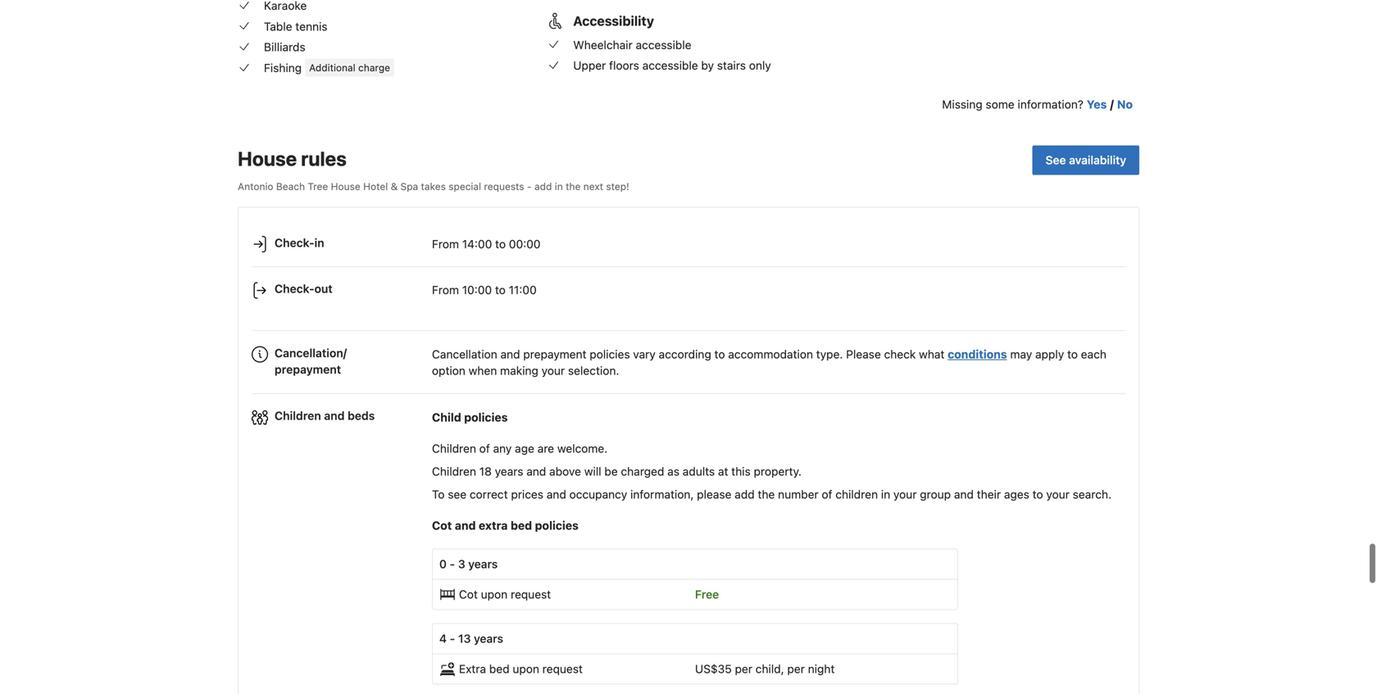 Task type: describe. For each thing, give the bounding box(es) containing it.
wheelchair accessible
[[573, 38, 691, 51]]

1 vertical spatial house
[[331, 181, 360, 192]]

no button
[[1117, 96, 1133, 113]]

missing some information? yes / no
[[942, 98, 1133, 111]]

cot upon request
[[459, 588, 551, 601]]

conditions link
[[948, 348, 1007, 361]]

1 vertical spatial request
[[542, 662, 583, 676]]

wheelchair
[[573, 38, 633, 51]]

child
[[432, 411, 461, 424]]

and left beds
[[324, 409, 345, 423]]

search.
[[1073, 488, 1112, 501]]

check-in
[[275, 236, 324, 250]]

prices
[[511, 488, 544, 501]]

extra bed upon request
[[459, 662, 583, 676]]

property.
[[754, 465, 802, 478]]

upper floors accessible by stairs only
[[573, 59, 771, 72]]

0 horizontal spatial house
[[238, 147, 297, 170]]

house rules
[[238, 147, 347, 170]]

1 vertical spatial the
[[758, 488, 775, 501]]

from 10:00 to 11:00
[[432, 283, 537, 297]]

availability
[[1069, 153, 1126, 167]]

tree
[[308, 181, 328, 192]]

see
[[448, 488, 467, 501]]

special
[[449, 181, 481, 192]]

1 vertical spatial add
[[735, 488, 755, 501]]

1 horizontal spatial of
[[822, 488, 832, 501]]

children
[[836, 488, 878, 501]]

2 horizontal spatial your
[[1046, 488, 1070, 501]]

table
[[264, 20, 292, 33]]

information,
[[630, 488, 694, 501]]

billiards
[[264, 40, 305, 54]]

takes
[[421, 181, 446, 192]]

are
[[538, 442, 554, 455]]

be
[[604, 465, 618, 478]]

accommodation
[[728, 348, 813, 361]]

tennis
[[295, 20, 328, 33]]

13
[[458, 632, 471, 645]]

step!
[[606, 181, 629, 192]]

cancellation/
[[275, 346, 347, 360]]

1 vertical spatial bed
[[489, 662, 510, 676]]

extra
[[479, 519, 508, 532]]

cot and extra bed policies
[[432, 519, 579, 532]]

cancellation/ prepayment
[[275, 346, 347, 376]]

at
[[718, 465, 728, 478]]

10:00
[[462, 283, 492, 297]]

0 - 3 years
[[439, 557, 498, 571]]

see availability
[[1046, 153, 1126, 167]]

to for from 10:00 to 11:00
[[495, 283, 506, 297]]

&
[[391, 181, 398, 192]]

only
[[749, 59, 771, 72]]

floors
[[609, 59, 639, 72]]

to for may apply to each option when making your selection.
[[1067, 348, 1078, 361]]

0
[[439, 557, 447, 571]]

to see correct prices and occupancy information, please add the number of children in your group and their ages to your search.
[[432, 488, 1112, 501]]

11:00
[[509, 283, 537, 297]]

children for children of any age are welcome.
[[432, 442, 476, 455]]

years for 0 - 3 years
[[468, 557, 498, 571]]

check-out
[[275, 282, 333, 296]]

some
[[986, 98, 1015, 111]]

your inside 'may apply to each option when making your selection.'
[[542, 364, 565, 378]]

out
[[314, 282, 333, 296]]

cot for cot and extra bed policies
[[432, 519, 452, 532]]

making
[[500, 364, 538, 378]]

no
[[1117, 98, 1133, 111]]

number
[[778, 488, 819, 501]]

and left extra at the left
[[455, 519, 476, 532]]

and down above
[[547, 488, 566, 501]]

type.
[[816, 348, 843, 361]]

0 vertical spatial policies
[[590, 348, 630, 361]]

selection.
[[568, 364, 619, 378]]

from for from 10:00 to 11:00
[[432, 283, 459, 297]]

cancellation
[[432, 348, 497, 361]]

vary
[[633, 348, 656, 361]]

0 vertical spatial years
[[495, 465, 523, 478]]

extra
[[459, 662, 486, 676]]

what
[[919, 348, 945, 361]]

see
[[1046, 153, 1066, 167]]

additional
[[309, 62, 355, 74]]

fishing
[[264, 61, 302, 75]]

check- for in
[[275, 236, 314, 250]]

and up prices at the left
[[527, 465, 546, 478]]

information?
[[1018, 98, 1084, 111]]

from 14:00 to 00:00
[[432, 237, 541, 251]]

3
[[458, 557, 465, 571]]

apply
[[1035, 348, 1064, 361]]

beds
[[348, 409, 375, 423]]

this
[[731, 465, 751, 478]]

antonio
[[238, 181, 273, 192]]

spa
[[400, 181, 418, 192]]

free
[[695, 588, 719, 601]]

option
[[432, 364, 466, 378]]

their
[[977, 488, 1001, 501]]

cot for cot upon request
[[459, 588, 478, 601]]

yes button
[[1087, 96, 1107, 113]]



Task type: locate. For each thing, give the bounding box(es) containing it.
of
[[479, 442, 490, 455], [822, 488, 832, 501]]

per
[[735, 662, 753, 676], [787, 662, 805, 676]]

1 horizontal spatial house
[[331, 181, 360, 192]]

0 horizontal spatial your
[[542, 364, 565, 378]]

upper
[[573, 59, 606, 72]]

0 horizontal spatial upon
[[481, 588, 508, 601]]

1 per from the left
[[735, 662, 753, 676]]

1 vertical spatial from
[[432, 283, 459, 297]]

child policies
[[432, 411, 508, 424]]

any
[[493, 442, 512, 455]]

-
[[527, 181, 532, 192], [450, 557, 455, 571], [450, 632, 455, 645]]

per left night
[[787, 662, 805, 676]]

1 horizontal spatial in
[[555, 181, 563, 192]]

beach
[[276, 181, 305, 192]]

1 check- from the top
[[275, 236, 314, 250]]

according
[[659, 348, 711, 361]]

upon right extra
[[513, 662, 539, 676]]

above
[[549, 465, 581, 478]]

1 from from the top
[[432, 237, 459, 251]]

prepayment inside cancellation/ prepayment
[[275, 363, 341, 376]]

2 from from the top
[[432, 283, 459, 297]]

cot down 0 - 3 years
[[459, 588, 478, 601]]

to
[[495, 237, 506, 251], [495, 283, 506, 297], [714, 348, 725, 361], [1067, 348, 1078, 361], [1033, 488, 1043, 501]]

0 vertical spatial from
[[432, 237, 459, 251]]

please
[[846, 348, 881, 361]]

0 horizontal spatial of
[[479, 442, 490, 455]]

age
[[515, 442, 534, 455]]

of left any
[[479, 442, 490, 455]]

1 vertical spatial of
[[822, 488, 832, 501]]

antonio beach tree house hotel & spa takes special requests - add in the next step!
[[238, 181, 629, 192]]

1 horizontal spatial bed
[[511, 519, 532, 532]]

0 vertical spatial children
[[275, 409, 321, 423]]

from
[[432, 237, 459, 251], [432, 283, 459, 297]]

of right number at right
[[822, 488, 832, 501]]

0 vertical spatial check-
[[275, 236, 314, 250]]

children down child on the bottom left
[[432, 442, 476, 455]]

18
[[479, 465, 492, 478]]

0 vertical spatial -
[[527, 181, 532, 192]]

0 horizontal spatial bed
[[489, 662, 510, 676]]

1 horizontal spatial cot
[[459, 588, 478, 601]]

house right tree
[[331, 181, 360, 192]]

years right 3
[[468, 557, 498, 571]]

may
[[1010, 348, 1032, 361]]

upon down 0 - 3 years
[[481, 588, 508, 601]]

request
[[511, 588, 551, 601], [542, 662, 583, 676]]

children 18 years and above will be charged as adults at this property.
[[432, 465, 802, 478]]

1 horizontal spatial policies
[[535, 519, 579, 532]]

to for from 14:00 to 00:00
[[495, 237, 506, 251]]

to inside 'may apply to each option when making your selection.'
[[1067, 348, 1078, 361]]

table tennis
[[264, 20, 328, 33]]

check- down check-in
[[275, 282, 314, 296]]

charged
[[621, 465, 664, 478]]

0 vertical spatial cot
[[432, 519, 452, 532]]

check- for out
[[275, 282, 314, 296]]

0 vertical spatial the
[[566, 181, 581, 192]]

prepayment down cancellation/
[[275, 363, 341, 376]]

- right requests
[[527, 181, 532, 192]]

accessibility
[[573, 13, 654, 29]]

each
[[1081, 348, 1107, 361]]

prepayment
[[523, 348, 587, 361], [275, 363, 341, 376]]

us$35
[[695, 662, 732, 676]]

2 vertical spatial in
[[881, 488, 890, 501]]

years right 13
[[474, 632, 503, 645]]

your left search.
[[1046, 488, 1070, 501]]

hotel
[[363, 181, 388, 192]]

add
[[534, 181, 552, 192], [735, 488, 755, 501]]

1 vertical spatial policies
[[464, 411, 508, 424]]

missing
[[942, 98, 983, 111]]

us$35 per child, per night
[[695, 662, 835, 676]]

rules
[[301, 147, 347, 170]]

0 horizontal spatial the
[[566, 181, 581, 192]]

00:00
[[509, 237, 541, 251]]

0 vertical spatial house
[[238, 147, 297, 170]]

bed right extra at the left
[[511, 519, 532, 532]]

charge
[[358, 62, 390, 74]]

to
[[432, 488, 445, 501]]

0 vertical spatial request
[[511, 588, 551, 601]]

4 - 13 years
[[439, 632, 503, 645]]

0 vertical spatial upon
[[481, 588, 508, 601]]

1 horizontal spatial per
[[787, 662, 805, 676]]

fishing additional charge
[[264, 61, 390, 75]]

and up making
[[500, 348, 520, 361]]

prepayment up making
[[523, 348, 587, 361]]

per left child,
[[735, 662, 753, 676]]

from left 10:00
[[432, 283, 459, 297]]

policies up any
[[464, 411, 508, 424]]

add right requests
[[534, 181, 552, 192]]

1 horizontal spatial upon
[[513, 662, 539, 676]]

4
[[439, 632, 447, 645]]

0 vertical spatial of
[[479, 442, 490, 455]]

1 vertical spatial in
[[314, 236, 324, 250]]

your right making
[[542, 364, 565, 378]]

conditions
[[948, 348, 1007, 361]]

0 vertical spatial add
[[534, 181, 552, 192]]

child,
[[756, 662, 784, 676]]

cot
[[432, 519, 452, 532], [459, 588, 478, 601]]

2 vertical spatial years
[[474, 632, 503, 645]]

2 per from the left
[[787, 662, 805, 676]]

children for children 18 years and above will be charged as adults at this property.
[[432, 465, 476, 478]]

and
[[500, 348, 520, 361], [324, 409, 345, 423], [527, 465, 546, 478], [547, 488, 566, 501], [954, 488, 974, 501], [455, 519, 476, 532]]

accessible
[[636, 38, 691, 51], [642, 59, 698, 72]]

check- up check-out
[[275, 236, 314, 250]]

2 vertical spatial policies
[[535, 519, 579, 532]]

the down property.
[[758, 488, 775, 501]]

bed right extra
[[489, 662, 510, 676]]

1 vertical spatial children
[[432, 442, 476, 455]]

1 vertical spatial upon
[[513, 662, 539, 676]]

to right "ages"
[[1033, 488, 1043, 501]]

0 horizontal spatial in
[[314, 236, 324, 250]]

the
[[566, 181, 581, 192], [758, 488, 775, 501]]

ages
[[1004, 488, 1030, 501]]

may apply to each option when making your selection.
[[432, 348, 1107, 378]]

0 horizontal spatial prepayment
[[275, 363, 341, 376]]

from for from 14:00 to 00:00
[[432, 237, 459, 251]]

cot down "to"
[[432, 519, 452, 532]]

accessible up 'upper floors accessible by stairs only'
[[636, 38, 691, 51]]

/
[[1110, 98, 1114, 111]]

to left each
[[1067, 348, 1078, 361]]

0 vertical spatial accessible
[[636, 38, 691, 51]]

2 vertical spatial children
[[432, 465, 476, 478]]

0 horizontal spatial policies
[[464, 411, 508, 424]]

see availability button
[[1033, 146, 1139, 175]]

1 vertical spatial cot
[[459, 588, 478, 601]]

upon
[[481, 588, 508, 601], [513, 662, 539, 676]]

requests
[[484, 181, 524, 192]]

0 horizontal spatial cot
[[432, 519, 452, 532]]

policies
[[590, 348, 630, 361], [464, 411, 508, 424], [535, 519, 579, 532]]

cancellation and prepayment policies vary according to accommodation type. please check what conditions
[[432, 348, 1007, 361]]

to left 11:00
[[495, 283, 506, 297]]

correct
[[470, 488, 508, 501]]

1 horizontal spatial add
[[735, 488, 755, 501]]

1 vertical spatial -
[[450, 557, 455, 571]]

years for 4 - 13 years
[[474, 632, 503, 645]]

will
[[584, 465, 601, 478]]

1 horizontal spatial the
[[758, 488, 775, 501]]

0 horizontal spatial per
[[735, 662, 753, 676]]

add down this
[[735, 488, 755, 501]]

adults
[[683, 465, 715, 478]]

when
[[469, 364, 497, 378]]

occupancy
[[569, 488, 627, 501]]

1 vertical spatial accessible
[[642, 59, 698, 72]]

0 horizontal spatial add
[[534, 181, 552, 192]]

yes
[[1087, 98, 1107, 111]]

2 horizontal spatial policies
[[590, 348, 630, 361]]

in up out in the top left of the page
[[314, 236, 324, 250]]

stairs
[[717, 59, 746, 72]]

group
[[920, 488, 951, 501]]

2 vertical spatial -
[[450, 632, 455, 645]]

children up 'see'
[[432, 465, 476, 478]]

accessible left by
[[642, 59, 698, 72]]

- right "4"
[[450, 632, 455, 645]]

years right 18
[[495, 465, 523, 478]]

the left 'next'
[[566, 181, 581, 192]]

- for 4 - 13 years
[[450, 632, 455, 645]]

2 check- from the top
[[275, 282, 314, 296]]

in right children
[[881, 488, 890, 501]]

children for children and beds
[[275, 409, 321, 423]]

to right according
[[714, 348, 725, 361]]

next
[[583, 181, 603, 192]]

night
[[808, 662, 835, 676]]

0 vertical spatial bed
[[511, 519, 532, 532]]

- left 3
[[450, 557, 455, 571]]

14:00
[[462, 237, 492, 251]]

1 vertical spatial check-
[[275, 282, 314, 296]]

0 vertical spatial prepayment
[[523, 348, 587, 361]]

policies down prices at the left
[[535, 519, 579, 532]]

house
[[238, 147, 297, 170], [331, 181, 360, 192]]

- for 0 - 3 years
[[450, 557, 455, 571]]

by
[[701, 59, 714, 72]]

children of any age are welcome.
[[432, 442, 608, 455]]

children down cancellation/ prepayment on the left of page
[[275, 409, 321, 423]]

2 horizontal spatial in
[[881, 488, 890, 501]]

check
[[884, 348, 916, 361]]

and left 'their'
[[954, 488, 974, 501]]

in left 'next'
[[555, 181, 563, 192]]

to right 14:00
[[495, 237, 506, 251]]

house up antonio at top
[[238, 147, 297, 170]]

as
[[667, 465, 680, 478]]

1 horizontal spatial your
[[893, 488, 917, 501]]

welcome.
[[557, 442, 608, 455]]

your
[[542, 364, 565, 378], [893, 488, 917, 501], [1046, 488, 1070, 501]]

your left group
[[893, 488, 917, 501]]

1 vertical spatial years
[[468, 557, 498, 571]]

0 vertical spatial in
[[555, 181, 563, 192]]

from left 14:00
[[432, 237, 459, 251]]

1 horizontal spatial prepayment
[[523, 348, 587, 361]]

1 vertical spatial prepayment
[[275, 363, 341, 376]]

policies up the selection.
[[590, 348, 630, 361]]



Task type: vqa. For each thing, say whether or not it's contained in the screenshot.
Cancellation
yes



